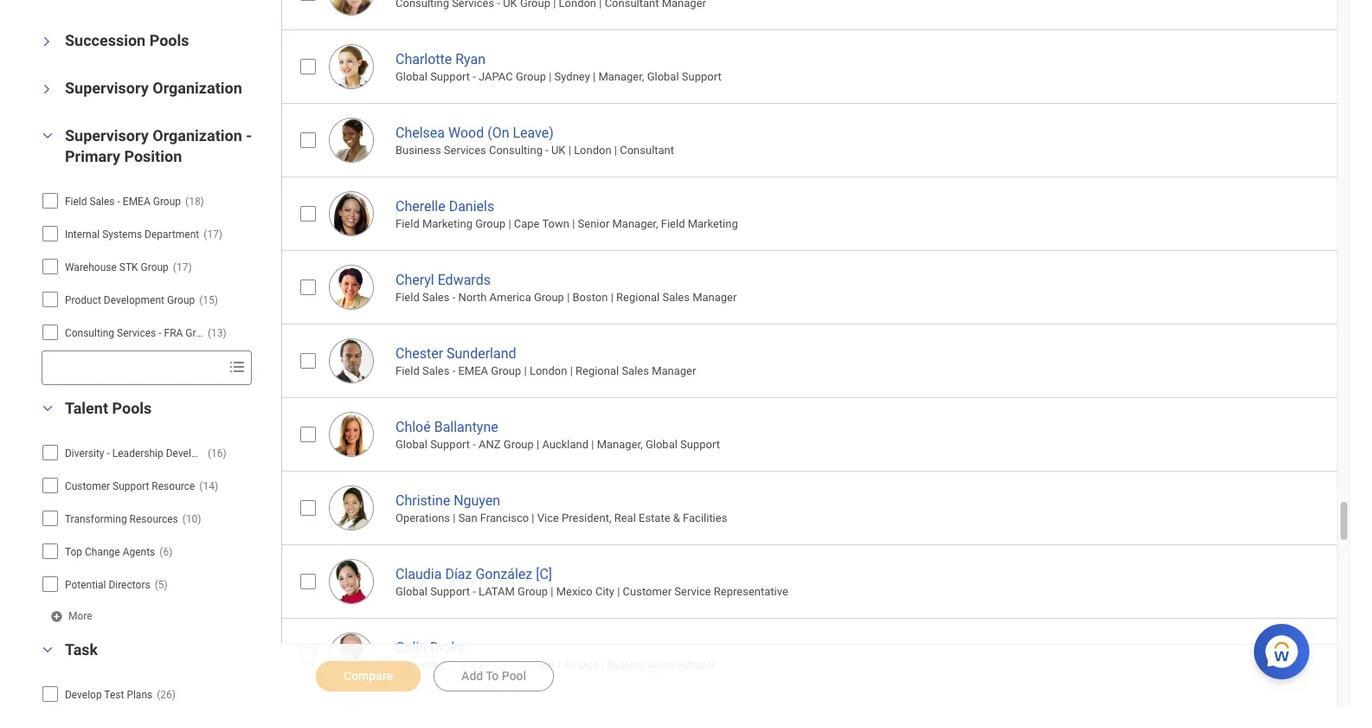 Task type: describe. For each thing, give the bounding box(es) containing it.
| left the san
[[453, 512, 456, 525]]

- for field sales - emea group   |   london   |   regional sales manager
[[453, 365, 456, 378]]

primary
[[65, 148, 120, 166]]

cape
[[514, 217, 540, 230]]

regional inside cheryl edwards list item
[[617, 291, 660, 304]]

global up consultant
[[647, 70, 679, 83]]

plans
[[127, 690, 153, 702]]

sales for field sales - emea group   |   london   |   regional sales manager
[[422, 365, 450, 378]]

resources
[[130, 514, 178, 526]]

task group
[[31, 640, 273, 707]]

directors
[[109, 580, 150, 592]]

colin drake list item
[[281, 618, 1351, 692]]

supervisory organization
[[65, 79, 242, 97]]

| left cape
[[509, 217, 511, 230]]

vice
[[537, 512, 559, 525]]

(5)
[[155, 580, 168, 592]]

- for supervisory organization - primary position
[[246, 127, 252, 145]]

supervisory organization - primary position tree
[[41, 187, 252, 386]]

(14)
[[199, 481, 218, 493]]

administrator
[[648, 659, 716, 672]]

support for global support - latam group   |   mexico city   |   customer service representative
[[430, 585, 470, 598]]

(15)
[[199, 295, 218, 307]]

president,
[[562, 512, 612, 525]]

cheryl
[[396, 272, 434, 288]]

transforming resources
[[65, 514, 178, 526]]

cherelle daniels link
[[396, 195, 495, 215]]

sales for field sales - emea group
[[90, 196, 115, 208]]

transforming
[[65, 514, 127, 526]]

supervisory organization - primary position button
[[65, 127, 252, 166]]

internal
[[65, 229, 100, 241]]

operations   |   san francisco   |   vice president, real estate & facilities
[[396, 512, 728, 525]]

field sales - emea group
[[65, 196, 181, 208]]

christine nguyen list item
[[281, 471, 1351, 544]]

talent pools
[[65, 400, 152, 418]]

- for global support - latam group   |   mexico city   |   customer service representative
[[473, 585, 476, 598]]

customer support resource
[[65, 481, 195, 493]]

global for claudia díaz gonzález [c]
[[396, 585, 428, 598]]

boston
[[573, 291, 608, 304]]

services inside "chelsea wood (on leave) business services consulting - uk   |   london   |   consultant"
[[444, 144, 486, 157]]

sydney
[[555, 70, 590, 83]]

position
[[124, 148, 182, 166]]

(13)
[[208, 328, 227, 340]]

cherelle
[[396, 198, 446, 215]]

- for global support - japac group   |   sydney   |   manager, global support
[[473, 70, 476, 83]]

regional inside chester sunderland list item
[[576, 365, 619, 378]]

| right sydney
[[593, 70, 596, 83]]

pools for talent pools
[[112, 400, 152, 418]]

network
[[396, 659, 438, 672]]

(18)
[[185, 196, 204, 208]]

global support - japac group   |   sydney   |   manager, global support
[[396, 70, 722, 83]]

development inside the supervisory organization - primary position tree
[[104, 295, 164, 307]]

| left sydney
[[549, 70, 552, 83]]

development inside talent pools tree
[[166, 448, 227, 460]]

manager, for chloé ballantyne
[[597, 438, 643, 451]]

manager, for charlotte ryan
[[599, 70, 645, 83]]

1 marketing from the left
[[422, 217, 473, 230]]

manager, for cherelle daniels
[[613, 217, 659, 230]]

field inside the supervisory organization - primary position tree
[[65, 196, 87, 208]]

prompts image
[[227, 357, 248, 378]]

group inside chester sunderland list item
[[491, 365, 522, 378]]

| right uk
[[569, 144, 571, 157]]

consulting inside "chelsea wood (on leave) business services consulting - uk   |   london   |   consultant"
[[489, 144, 543, 157]]

chelsea wood (on leave) business services consulting - uk   |   london   |   consultant
[[396, 124, 675, 157]]

supervisory for supervisory organization - primary position
[[65, 127, 149, 145]]

global for chloé ballantyne
[[396, 438, 428, 451]]

more
[[68, 611, 92, 623]]

sunderland
[[447, 345, 517, 362]]

organization for supervisory organization
[[153, 79, 242, 97]]

diversity
[[65, 448, 104, 460]]

group inside cherelle daniels list item
[[476, 217, 506, 230]]

consulting inside the supervisory organization - primary position tree
[[65, 328, 114, 340]]

uk
[[552, 144, 566, 157]]

task button
[[65, 641, 98, 659]]

product development group
[[65, 295, 195, 307]]

pools for succession pools
[[150, 32, 189, 50]]

chloé
[[396, 419, 431, 435]]

chester sunderland link
[[396, 342, 517, 362]]

america
[[490, 291, 531, 304]]

2 list item from the top
[[281, 692, 1351, 707]]

field down consultant
[[661, 217, 685, 230]]

emea for field sales - emea group   |   london   |   regional sales manager
[[458, 365, 488, 378]]

develop
[[65, 690, 102, 702]]

talent
[[65, 400, 108, 418]]

francisco
[[480, 512, 529, 525]]

group inside charlotte ryan "list item"
[[516, 70, 546, 83]]

| right the city
[[618, 585, 620, 598]]

manager inside cheryl edwards list item
[[693, 291, 737, 304]]

resource
[[152, 481, 195, 493]]

charlotte ryan list item
[[281, 29, 1351, 103]]

| down field sales - north america group   |   boston   |   regional sales manager
[[570, 365, 573, 378]]

city
[[596, 585, 615, 598]]

leave)
[[513, 124, 554, 141]]

charlotte ryan link
[[396, 47, 486, 67]]

cheryl edwards link
[[396, 268, 491, 288]]

global support - latam group   |   mexico city   |   customer service representative
[[396, 585, 789, 598]]

colin drake link
[[396, 636, 466, 656]]

chelsea wood (on leave) link
[[396, 121, 554, 141]]

chelsea wood (on leave) list item
[[281, 103, 1351, 176]]

chevron down image for task
[[37, 644, 58, 657]]

senior
[[578, 217, 610, 230]]

customer inside talent pools tree
[[65, 481, 110, 493]]

cherelle daniels
[[396, 198, 495, 215]]

product
[[65, 295, 101, 307]]

task
[[65, 641, 98, 659]]

group right fra
[[186, 328, 214, 340]]

top
[[65, 547, 82, 559]]

chester
[[396, 345, 443, 362]]

christine nguyen
[[396, 492, 501, 509]]

| right atlanta on the bottom left of page
[[602, 659, 605, 672]]

global up 'estate'
[[646, 438, 678, 451]]

talent pools button
[[65, 400, 152, 418]]

colin drake
[[396, 640, 466, 656]]

claudia díaz gonzález [c]
[[396, 566, 552, 583]]

town
[[542, 217, 570, 230]]

test
[[104, 690, 124, 702]]

claudia
[[396, 566, 442, 583]]

chevron down image for talent
[[37, 403, 58, 415]]

(26)
[[157, 690, 176, 702]]

| down america
[[524, 365, 527, 378]]

| down the [c]
[[551, 585, 554, 598]]

support for customer support resource
[[113, 481, 149, 493]]

top change agents
[[65, 547, 155, 559]]

atlanta
[[564, 659, 599, 672]]

field for cherelle daniels
[[396, 217, 420, 230]]

representative
[[714, 585, 789, 598]]

field marketing group   |   cape town   |   senior manager, field marketing
[[396, 217, 738, 230]]

| left boston
[[567, 291, 570, 304]]

(16)
[[208, 448, 227, 460]]

north
[[458, 291, 487, 304]]

internal systems department
[[65, 229, 199, 241]]

warehouse
[[65, 262, 117, 274]]

support for global support - anz group   |   auckland   |   manager, global support
[[430, 438, 470, 451]]



Task type: vqa. For each thing, say whether or not it's contained in the screenshot.


Task type: locate. For each thing, give the bounding box(es) containing it.
london inside chester sunderland list item
[[530, 365, 568, 378]]

field for chester sunderland
[[396, 365, 420, 378]]

| right "town" at the left of the page
[[573, 217, 575, 230]]

real
[[615, 512, 636, 525]]

sales for field sales - north america group   |   boston   |   regional sales manager
[[422, 291, 450, 304]]

| right boston
[[611, 291, 614, 304]]

group inside the chloé ballantyne list item
[[504, 438, 534, 451]]

department down '(18)'
[[145, 229, 199, 241]]

field inside cheryl edwards list item
[[396, 291, 420, 304]]

1 vertical spatial list item
[[281, 692, 1351, 707]]

marketing
[[422, 217, 473, 230], [688, 217, 738, 230]]

manager, right auckland
[[597, 438, 643, 451]]

1 list item from the top
[[281, 0, 1351, 29]]

consulting down the product
[[65, 328, 114, 340]]

[c]
[[536, 566, 552, 583]]

services
[[444, 144, 486, 157], [117, 328, 156, 340]]

chester sunderland
[[396, 345, 517, 362]]

(17) for internal systems department
[[204, 229, 223, 241]]

london inside "chelsea wood (on leave) business services consulting - uk   |   london   |   consultant"
[[574, 144, 612, 157]]

0 vertical spatial emea
[[123, 196, 150, 208]]

0 horizontal spatial emea
[[123, 196, 150, 208]]

customer down diversity
[[65, 481, 110, 493]]

1 vertical spatial &
[[441, 659, 448, 672]]

field down cheryl
[[396, 291, 420, 304]]

1 vertical spatial manager
[[652, 365, 697, 378]]

manager
[[693, 291, 737, 304], [652, 365, 697, 378]]

service
[[675, 585, 711, 598]]

business
[[396, 144, 441, 157]]

global support - anz group   |   auckland   |   manager, global support
[[396, 438, 720, 451]]

(17)
[[204, 229, 223, 241], [173, 262, 192, 274]]

manager, inside the chloé ballantyne list item
[[597, 438, 643, 451]]

support inside the claudia díaz gonzález [c] list item
[[430, 585, 470, 598]]

supervisory organization - primary position group
[[31, 126, 273, 386]]

1 vertical spatial (17)
[[173, 262, 192, 274]]

2 organization from the top
[[153, 127, 242, 145]]

support inside talent pools tree
[[113, 481, 149, 493]]

colin
[[396, 640, 427, 656]]

2 vertical spatial manager,
[[597, 438, 643, 451]]

development up the consulting services - fra group
[[104, 295, 164, 307]]

organization up position
[[153, 127, 242, 145]]

talent pools tree
[[41, 439, 252, 600]]

succession pools button
[[65, 32, 189, 50]]

nguyen
[[454, 492, 501, 509]]

pools up supervisory organization
[[150, 32, 189, 50]]

group
[[516, 70, 546, 83], [153, 196, 181, 208], [476, 217, 506, 230], [141, 262, 169, 274], [534, 291, 565, 304], [167, 295, 195, 307], [186, 328, 214, 340], [491, 365, 522, 378], [504, 438, 534, 451], [518, 585, 548, 598]]

wood
[[449, 124, 484, 141]]

london up global support - anz group   |   auckland   |   manager, global support
[[530, 365, 568, 378]]

claudia díaz gonzález [c] list item
[[281, 544, 1351, 618]]

0 vertical spatial chevron down image
[[41, 32, 53, 52]]

0 vertical spatial customer
[[65, 481, 110, 493]]

- for field sales - north america group   |   boston   |   regional sales manager
[[453, 291, 456, 304]]

0 vertical spatial list item
[[281, 0, 1351, 29]]

manager inside chester sunderland list item
[[652, 365, 697, 378]]

warehouse stk group
[[65, 262, 169, 274]]

0 vertical spatial london
[[574, 144, 612, 157]]

& inside the christine nguyen "list item"
[[673, 512, 680, 525]]

- inside chester sunderland list item
[[453, 365, 456, 378]]

2 supervisory from the top
[[65, 127, 149, 145]]

pools inside group
[[112, 400, 152, 418]]

field down "chester" at the left of page
[[396, 365, 420, 378]]

2 marketing from the left
[[688, 217, 738, 230]]

0 vertical spatial services
[[444, 144, 486, 157]]

(on
[[488, 124, 510, 141]]

0 horizontal spatial services
[[117, 328, 156, 340]]

talent pools group
[[31, 399, 273, 627]]

0 horizontal spatial consulting
[[65, 328, 114, 340]]

field sales - emea group   |   london   |   regional sales manager
[[396, 365, 697, 378]]

1 vertical spatial supervisory
[[65, 127, 149, 145]]

1 vertical spatial chevron down image
[[37, 644, 58, 657]]

- for consulting services - fra group
[[159, 328, 162, 340]]

group down daniels
[[476, 217, 506, 230]]

support for global support - japac group   |   sydney   |   manager, global support
[[430, 70, 470, 83]]

global down claudia
[[396, 585, 428, 598]]

cherelle daniels list item
[[281, 176, 1351, 250]]

(17) for warehouse stk group
[[173, 262, 192, 274]]

- inside cheryl edwards list item
[[453, 291, 456, 304]]

- inside talent pools tree
[[107, 448, 110, 460]]

0 horizontal spatial marketing
[[422, 217, 473, 230]]

organization up supervisory organization - primary position
[[153, 79, 242, 97]]

- inside charlotte ryan "list item"
[[473, 70, 476, 83]]

stk
[[119, 262, 138, 274]]

| left auckland
[[537, 438, 540, 451]]

1 vertical spatial pools
[[112, 400, 152, 418]]

regional down boston
[[576, 365, 619, 378]]

succession pools
[[65, 32, 189, 50]]

0 vertical spatial regional
[[617, 291, 660, 304]]

1 vertical spatial consulting
[[65, 328, 114, 340]]

emea inside the supervisory organization - primary position tree
[[123, 196, 150, 208]]

global
[[396, 70, 428, 83], [647, 70, 679, 83], [396, 438, 428, 451], [646, 438, 678, 451], [396, 585, 428, 598]]

services inside the supervisory organization - primary position tree
[[117, 328, 156, 340]]

0 vertical spatial department
[[145, 229, 199, 241]]

global down chloé
[[396, 438, 428, 451]]

0 horizontal spatial (17)
[[173, 262, 192, 274]]

& inside colin drake list item
[[441, 659, 448, 672]]

1 supervisory from the top
[[65, 79, 149, 97]]

latam
[[479, 585, 515, 598]]

1 vertical spatial department
[[496, 659, 555, 672]]

group down the [c]
[[518, 585, 548, 598]]

chelsea
[[396, 124, 445, 141]]

customer
[[65, 481, 110, 493], [623, 585, 672, 598]]

san
[[459, 512, 478, 525]]

group right anz
[[504, 438, 534, 451]]

field sales - north america group   |   boston   |   regional sales manager
[[396, 291, 737, 304]]

manager, inside cherelle daniels list item
[[613, 217, 659, 230]]

customer inside the claudia díaz gonzález [c] list item
[[623, 585, 672, 598]]

agents
[[123, 547, 155, 559]]

group left '(18)'
[[153, 196, 181, 208]]

customer right the city
[[623, 585, 672, 598]]

pools down search field
[[112, 400, 152, 418]]

cheryl edwards list item
[[281, 250, 1351, 324]]

supervisory up primary at the top of the page
[[65, 127, 149, 145]]

chevron down image inside task group
[[37, 644, 58, 657]]

chevron down image for supervisory organization
[[41, 79, 53, 100]]

gonzález
[[476, 566, 533, 583]]

ballantyne
[[434, 419, 499, 435]]

charlotte
[[396, 51, 452, 67]]

anz
[[479, 438, 501, 451]]

- inside the chloé ballantyne list item
[[473, 438, 476, 451]]

london right uk
[[574, 144, 612, 157]]

chevron down image
[[41, 32, 53, 52], [37, 130, 58, 142], [37, 403, 58, 415]]

& right 'estate'
[[673, 512, 680, 525]]

facilities
[[683, 512, 728, 525]]

support
[[430, 70, 470, 83], [682, 70, 722, 83], [430, 438, 470, 451], [681, 438, 720, 451], [113, 481, 149, 493], [430, 585, 470, 598]]

0 vertical spatial pools
[[150, 32, 189, 50]]

1 horizontal spatial marketing
[[688, 217, 738, 230]]

1 horizontal spatial (17)
[[204, 229, 223, 241]]

manager, inside charlotte ryan "list item"
[[599, 70, 645, 83]]

potential directors
[[65, 580, 150, 592]]

global for charlotte ryan
[[396, 70, 428, 83]]

&
[[673, 512, 680, 525], [441, 659, 448, 672]]

- inside the claudia díaz gonzález [c] list item
[[473, 585, 476, 598]]

(17) down '(18)'
[[204, 229, 223, 241]]

global inside the claudia díaz gonzález [c] list item
[[396, 585, 428, 598]]

0 horizontal spatial development
[[104, 295, 164, 307]]

|
[[549, 70, 552, 83], [593, 70, 596, 83], [569, 144, 571, 157], [615, 144, 617, 157], [509, 217, 511, 230], [573, 217, 575, 230], [567, 291, 570, 304], [611, 291, 614, 304], [524, 365, 527, 378], [570, 365, 573, 378], [537, 438, 540, 451], [592, 438, 594, 451], [453, 512, 456, 525], [532, 512, 535, 525], [551, 585, 554, 598], [618, 585, 620, 598], [558, 659, 561, 672], [602, 659, 605, 672]]

department
[[145, 229, 199, 241], [496, 659, 555, 672]]

0 vertical spatial supervisory
[[65, 79, 149, 97]]

0 vertical spatial chevron down image
[[41, 79, 53, 100]]

group right america
[[534, 291, 565, 304]]

0 horizontal spatial customer
[[65, 481, 110, 493]]

0 vertical spatial development
[[104, 295, 164, 307]]

london
[[574, 144, 612, 157], [530, 365, 568, 378]]

diversity - leadership development
[[65, 448, 227, 460]]

chloé ballantyne list item
[[281, 397, 1351, 471]]

0 vertical spatial organization
[[153, 79, 242, 97]]

telecom
[[450, 659, 493, 672]]

organization inside supervisory organization - primary position
[[153, 127, 242, 145]]

operations
[[396, 512, 450, 525]]

field for cheryl edwards
[[396, 291, 420, 304]]

group right stk
[[141, 262, 169, 274]]

consultant
[[620, 144, 675, 157]]

| left atlanta on the bottom left of page
[[558, 659, 561, 672]]

change
[[85, 547, 120, 559]]

1 horizontal spatial london
[[574, 144, 612, 157]]

1 vertical spatial manager,
[[613, 217, 659, 230]]

field inside chester sunderland list item
[[396, 365, 420, 378]]

supervisory inside supervisory organization - primary position
[[65, 127, 149, 145]]

1 horizontal spatial &
[[673, 512, 680, 525]]

1 horizontal spatial customer
[[623, 585, 672, 598]]

ryan
[[456, 51, 486, 67]]

emea for field sales - emea group
[[123, 196, 150, 208]]

0 horizontal spatial london
[[530, 365, 568, 378]]

supervisory for supervisory organization
[[65, 79, 149, 97]]

supervisory organization button
[[65, 79, 242, 97]]

consulting down (on
[[489, 144, 543, 157]]

- inside supervisory organization - primary position
[[246, 127, 252, 145]]

0 vertical spatial consulting
[[489, 144, 543, 157]]

regional right boston
[[617, 291, 660, 304]]

sales
[[90, 196, 115, 208], [422, 291, 450, 304], [663, 291, 690, 304], [422, 365, 450, 378], [622, 365, 649, 378]]

Search field
[[42, 353, 222, 384]]

field up internal
[[65, 196, 87, 208]]

1 vertical spatial services
[[117, 328, 156, 340]]

| right auckland
[[592, 438, 594, 451]]

systems
[[102, 229, 142, 241]]

1 vertical spatial development
[[166, 448, 227, 460]]

claudia díaz gonzález [c] link
[[396, 563, 552, 583]]

1 organization from the top
[[153, 79, 242, 97]]

christine
[[396, 492, 450, 509]]

group inside the claudia díaz gonzález [c] list item
[[518, 585, 548, 598]]

1 vertical spatial london
[[530, 365, 568, 378]]

department inside colin drake list item
[[496, 659, 555, 672]]

group down sunderland
[[491, 365, 522, 378]]

consulting services - fra group
[[65, 328, 214, 340]]

christine nguyen link
[[396, 489, 501, 509]]

-
[[473, 70, 476, 83], [246, 127, 252, 145], [546, 144, 549, 157], [117, 196, 120, 208], [453, 291, 456, 304], [159, 328, 162, 340], [453, 365, 456, 378], [473, 438, 476, 451], [107, 448, 110, 460], [473, 585, 476, 598]]

group right japac
[[516, 70, 546, 83]]

network & telecom department   |   atlanta   |   system administrator
[[396, 659, 716, 672]]

mexico
[[557, 585, 593, 598]]

1 horizontal spatial services
[[444, 144, 486, 157]]

fra
[[164, 328, 183, 340]]

chevron down image for supervisory
[[37, 130, 58, 142]]

0 vertical spatial &
[[673, 512, 680, 525]]

supervisory down succession
[[65, 79, 149, 97]]

chester sunderland list item
[[281, 324, 1351, 397]]

1 horizontal spatial department
[[496, 659, 555, 672]]

edwards
[[438, 272, 491, 288]]

| left vice at the left of page
[[532, 512, 535, 525]]

chevron down image inside 'talent pools' group
[[37, 403, 58, 415]]

1 horizontal spatial emea
[[458, 365, 488, 378]]

group left (15)
[[167, 295, 195, 307]]

0 horizontal spatial &
[[441, 659, 448, 672]]

group inside cheryl edwards list item
[[534, 291, 565, 304]]

- for global support - anz group   |   auckland   |   manager, global support
[[473, 438, 476, 451]]

(6)
[[160, 547, 173, 559]]

1 vertical spatial customer
[[623, 585, 672, 598]]

manager, right senior
[[613, 217, 659, 230]]

chevron down image inside supervisory organization - primary position group
[[37, 130, 58, 142]]

1 vertical spatial chevron down image
[[37, 130, 58, 142]]

0 vertical spatial (17)
[[204, 229, 223, 241]]

emea down sunderland
[[458, 365, 488, 378]]

emea up internal systems department
[[123, 196, 150, 208]]

emea
[[123, 196, 150, 208], [458, 365, 488, 378]]

global down charlotte
[[396, 70, 428, 83]]

1 horizontal spatial consulting
[[489, 144, 543, 157]]

daniels
[[449, 198, 495, 215]]

services down wood
[[444, 144, 486, 157]]

1 vertical spatial emea
[[458, 365, 488, 378]]

sales inside the supervisory organization - primary position tree
[[90, 196, 115, 208]]

1 vertical spatial organization
[[153, 127, 242, 145]]

0 vertical spatial manager
[[693, 291, 737, 304]]

field down "cherelle"
[[396, 217, 420, 230]]

list item
[[281, 0, 1351, 29], [281, 692, 1351, 707]]

chevron down image for succession
[[41, 32, 53, 52]]

- inside "chelsea wood (on leave) business services consulting - uk   |   london   |   consultant"
[[546, 144, 549, 157]]

department inside the supervisory organization - primary position tree
[[145, 229, 199, 241]]

2 vertical spatial chevron down image
[[37, 403, 58, 415]]

development up (14)
[[166, 448, 227, 460]]

organization for supervisory organization - primary position
[[153, 127, 242, 145]]

1 horizontal spatial development
[[166, 448, 227, 460]]

department right 'telecom'
[[496, 659, 555, 672]]

| left consultant
[[615, 144, 617, 157]]

manager, right sydney
[[599, 70, 645, 83]]

supervisory organization - primary position
[[65, 127, 252, 166]]

0 vertical spatial manager,
[[599, 70, 645, 83]]

1 vertical spatial regional
[[576, 365, 619, 378]]

- for field sales - emea group
[[117, 196, 120, 208]]

japac
[[479, 70, 513, 83]]

emea inside chester sunderland list item
[[458, 365, 488, 378]]

chevron down image
[[41, 79, 53, 100], [37, 644, 58, 657]]

(17) right stk
[[173, 262, 192, 274]]

& down drake
[[441, 659, 448, 672]]

0 horizontal spatial department
[[145, 229, 199, 241]]

services down product development group
[[117, 328, 156, 340]]

drake
[[430, 640, 466, 656]]



